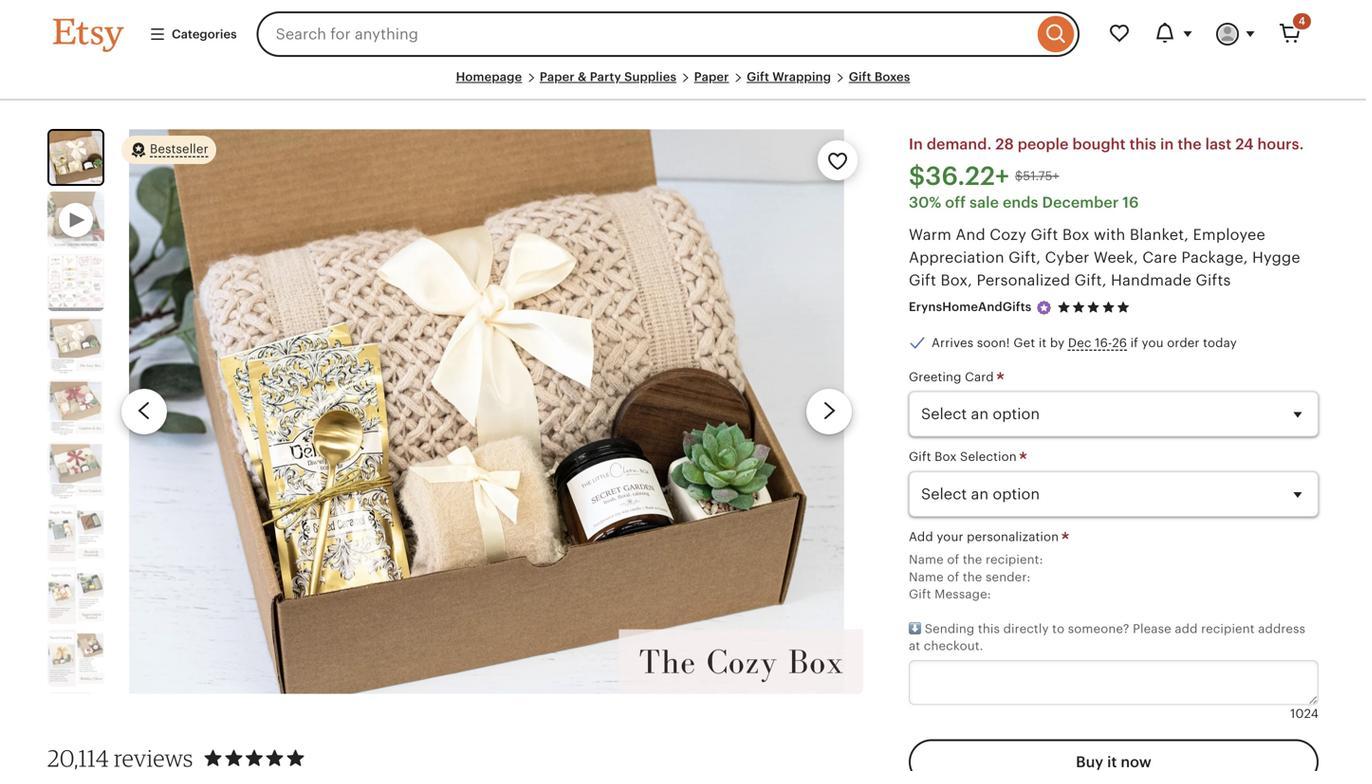 Task type: locate. For each thing, give the bounding box(es) containing it.
soon! get
[[977, 336, 1036, 350]]

1 paper from the left
[[540, 70, 575, 84]]

gift
[[747, 70, 770, 84], [849, 70, 872, 84], [1031, 226, 1059, 243], [909, 272, 937, 289], [909, 450, 932, 464], [909, 587, 932, 602]]

0 vertical spatial gift,
[[1009, 249, 1041, 266]]

greeting card
[[909, 370, 998, 384]]

paper down categories banner
[[694, 70, 729, 84]]

1 vertical spatial gift,
[[1075, 272, 1107, 289]]

order
[[1168, 336, 1200, 350]]

gift boxes link
[[849, 70, 911, 84]]

of up message:
[[948, 570, 960, 584]]

by
[[1051, 336, 1065, 350]]

gift left box,
[[909, 272, 937, 289]]

people
[[1018, 136, 1069, 153]]

1 vertical spatial name
[[909, 570, 944, 584]]

warm and cozy gift box with blanket employee appreciation image 8 image
[[47, 630, 104, 687]]

name
[[909, 553, 944, 567], [909, 570, 944, 584]]

None search field
[[257, 11, 1080, 57]]

gift, up personalized
[[1009, 249, 1041, 266]]

0 horizontal spatial warm and cozy gift box with blanket employee appreciation image 1 image
[[49, 131, 103, 184]]

warm and cozy gift box with blanket employee appreciation image 7 image
[[47, 568, 104, 625]]

employee
[[1194, 226, 1266, 243]]

1 horizontal spatial gift,
[[1075, 272, 1107, 289]]

name up message:
[[909, 570, 944, 584]]

you
[[1142, 336, 1164, 350]]

recipient
[[1202, 622, 1255, 636]]

1 horizontal spatial it
[[1108, 754, 1118, 771]]

box inside warm and cozy gift box with blanket, employee appreciation gift, cyber week, care package, hygge gift box, personalized gift, handmade gifts
[[1063, 226, 1090, 243]]

box left selection
[[935, 450, 957, 464]]

1 horizontal spatial warm and cozy gift box with blanket employee appreciation image 1 image
[[110, 129, 864, 694]]

gift up ⬇️
[[909, 587, 932, 602]]

checkout.
[[924, 639, 984, 654]]

paper link
[[694, 70, 729, 84]]

warm and cozy gift box with blanket employee appreciation comfort & joy image
[[47, 380, 104, 437]]

gift,
[[1009, 249, 1041, 266], [1075, 272, 1107, 289]]

this
[[1130, 136, 1157, 153], [978, 622, 1000, 636]]

0 horizontal spatial paper
[[540, 70, 575, 84]]

2 vertical spatial the
[[963, 570, 983, 584]]

paper for the paper link
[[694, 70, 729, 84]]

1 vertical spatial box
[[935, 450, 957, 464]]

demand.
[[927, 136, 992, 153]]

erynshomeandgifts
[[909, 300, 1032, 314]]

ends
[[1003, 194, 1039, 211]]

categories button
[[135, 17, 251, 51]]

4 link
[[1268, 11, 1314, 57]]

0 horizontal spatial it
[[1039, 336, 1047, 350]]

1 horizontal spatial box
[[1063, 226, 1090, 243]]

address
[[1259, 622, 1306, 636]]

name down add
[[909, 553, 944, 567]]

warm and cozy gift box with blanket employee appreciation image 1 image
[[110, 129, 864, 694], [49, 131, 103, 184]]

1 vertical spatial it
[[1108, 754, 1118, 771]]

menu bar containing homepage
[[53, 68, 1314, 101]]

Add your personalization text field
[[909, 661, 1319, 706]]

paper left &
[[540, 70, 575, 84]]

of down the your
[[948, 553, 960, 567]]

2 of from the top
[[948, 570, 960, 584]]

Search for anything text field
[[257, 11, 1034, 57]]

add
[[909, 530, 934, 544]]

this inside ⬇️ sending this directly to someone? please add recipient address at checkout.
[[978, 622, 1000, 636]]

cozy
[[990, 226, 1027, 243]]

the up message:
[[963, 570, 983, 584]]

arrives
[[932, 336, 974, 350]]

it left by
[[1039, 336, 1047, 350]]

menu bar
[[53, 68, 1314, 101]]

categories banner
[[19, 0, 1348, 68]]

warm
[[909, 226, 952, 243]]

gift up cyber
[[1031, 226, 1059, 243]]

the right in at right
[[1178, 136, 1202, 153]]

it inside button
[[1108, 754, 1118, 771]]

care
[[1143, 249, 1178, 266]]

0 horizontal spatial this
[[978, 622, 1000, 636]]

the down add your personalization
[[963, 553, 983, 567]]

paper
[[540, 70, 575, 84], [694, 70, 729, 84]]

0 vertical spatial name
[[909, 553, 944, 567]]

gift left boxes
[[849, 70, 872, 84]]

1 vertical spatial this
[[978, 622, 1000, 636]]

2 paper from the left
[[694, 70, 729, 84]]

1 vertical spatial of
[[948, 570, 960, 584]]

gift boxes
[[849, 70, 911, 84]]

greeting
[[909, 370, 962, 384]]

sender:
[[986, 570, 1031, 584]]

handmade
[[1111, 272, 1192, 289]]

box
[[1063, 226, 1090, 243], [935, 450, 957, 464]]

1 horizontal spatial this
[[1130, 136, 1157, 153]]

personalized
[[977, 272, 1071, 289]]

1 name from the top
[[909, 553, 944, 567]]

16-
[[1095, 336, 1113, 350]]

⬇️ sending this directly to someone? please add recipient address at checkout.
[[909, 622, 1306, 654]]

26
[[1113, 336, 1128, 350]]

2 name from the top
[[909, 570, 944, 584]]

warm and cozy gift box with blanket employee appreciation sweet comfort image
[[47, 442, 104, 499]]

erynshomeandgifts link
[[909, 300, 1032, 314]]

appreciation
[[909, 249, 1005, 266]]

sending
[[925, 622, 975, 636]]

this left directly
[[978, 622, 1000, 636]]

box up cyber
[[1063, 226, 1090, 243]]

december
[[1043, 194, 1119, 211]]

gift, down cyber
[[1075, 272, 1107, 289]]

none search field inside categories banner
[[257, 11, 1080, 57]]

at
[[909, 639, 921, 654]]

16
[[1123, 194, 1139, 211]]

1 horizontal spatial paper
[[694, 70, 729, 84]]

sale
[[970, 194, 999, 211]]

0 vertical spatial box
[[1063, 226, 1090, 243]]

this left in at right
[[1130, 136, 1157, 153]]

star_seller image
[[1036, 299, 1053, 316]]

0 vertical spatial it
[[1039, 336, 1047, 350]]

0 horizontal spatial gift,
[[1009, 249, 1041, 266]]

0 vertical spatial of
[[948, 553, 960, 567]]

0 vertical spatial this
[[1130, 136, 1157, 153]]

the
[[1178, 136, 1202, 153], [963, 553, 983, 567], [963, 570, 983, 584]]

it
[[1039, 336, 1047, 350], [1108, 754, 1118, 771]]

warm and cozy gift box with blanket employee appreciation the cozy box image
[[47, 317, 104, 374]]

it right buy
[[1108, 754, 1118, 771]]

arrives soon! get it by dec 16-26 if you order today
[[932, 336, 1238, 350]]

gift left selection
[[909, 450, 932, 464]]

card
[[965, 370, 994, 384]]

of
[[948, 553, 960, 567], [948, 570, 960, 584]]

warm and cozy gift box with blanket employee appreciation image 2 image
[[47, 255, 104, 311]]



Task type: describe. For each thing, give the bounding box(es) containing it.
buy
[[1076, 754, 1104, 771]]

hours.
[[1258, 136, 1305, 153]]

last
[[1206, 136, 1232, 153]]

warm and cozy gift box with blanket employee appreciation image 6 image
[[47, 505, 104, 562]]

24
[[1236, 136, 1254, 153]]

&
[[578, 70, 587, 84]]

$36.22+
[[909, 162, 1010, 191]]

now
[[1121, 754, 1152, 771]]

homepage link
[[456, 70, 522, 84]]

categories
[[172, 27, 237, 41]]

blanket,
[[1130, 226, 1189, 243]]

⬇️
[[909, 622, 922, 636]]

add
[[1175, 622, 1198, 636]]

30%
[[909, 194, 942, 211]]

bestseller button
[[121, 135, 216, 165]]

1024
[[1291, 707, 1319, 721]]

30% off sale ends december 16
[[909, 194, 1139, 211]]

in
[[909, 136, 923, 153]]

box,
[[941, 272, 973, 289]]

gift wrapping
[[747, 70, 832, 84]]

please
[[1133, 622, 1172, 636]]

gift left 'wrapping'
[[747, 70, 770, 84]]

$51.75+
[[1015, 169, 1060, 183]]

personalization
[[967, 530, 1059, 544]]

0 vertical spatial the
[[1178, 136, 1202, 153]]

gift wrapping link
[[747, 70, 832, 84]]

homepage
[[456, 70, 522, 84]]

cyber
[[1045, 249, 1090, 266]]

paper & party supplies link
[[540, 70, 677, 84]]

boxes
[[875, 70, 911, 84]]

someone?
[[1069, 622, 1130, 636]]

today
[[1204, 336, 1238, 350]]

recipient:
[[986, 553, 1044, 567]]

add your personalization
[[909, 530, 1063, 544]]

gift inside name of the recipient: name of the sender: gift message:
[[909, 587, 932, 602]]

your
[[937, 530, 964, 544]]

and
[[956, 226, 986, 243]]

bought
[[1073, 136, 1126, 153]]

0 horizontal spatial box
[[935, 450, 957, 464]]

name of the recipient: name of the sender: gift message:
[[909, 553, 1044, 602]]

hygge
[[1253, 249, 1301, 266]]

gifts
[[1196, 272, 1232, 289]]

paper for paper & party supplies
[[540, 70, 575, 84]]

1 vertical spatial the
[[963, 553, 983, 567]]

if
[[1131, 336, 1139, 350]]

4
[[1299, 15, 1306, 27]]

supplies
[[625, 70, 677, 84]]

selection
[[961, 450, 1017, 464]]

off
[[946, 194, 966, 211]]

paper & party supplies
[[540, 70, 677, 84]]

gift box selection
[[909, 450, 1021, 464]]

dec
[[1069, 336, 1092, 350]]

in
[[1161, 136, 1174, 153]]

with
[[1094, 226, 1126, 243]]

buy it now button
[[909, 740, 1319, 772]]

1 of from the top
[[948, 553, 960, 567]]

28
[[996, 136, 1014, 153]]

message:
[[935, 587, 992, 602]]

package,
[[1182, 249, 1249, 266]]

$36.22+ $51.75+
[[909, 162, 1060, 191]]

to
[[1053, 622, 1065, 636]]

in demand. 28 people bought this in the last 24 hours.
[[909, 136, 1305, 153]]

directly
[[1004, 622, 1049, 636]]

party
[[590, 70, 622, 84]]

week,
[[1094, 249, 1139, 266]]

warm and cozy gift box with blanket, employee appreciation gift, cyber week, care package, hygge gift box, personalized gift, handmade gifts
[[909, 226, 1301, 289]]

wrapping
[[773, 70, 832, 84]]

bestseller
[[150, 142, 209, 156]]

buy it now
[[1076, 754, 1152, 771]]



Task type: vqa. For each thing, say whether or not it's contained in the screenshot.
the rightmost gift,
yes



